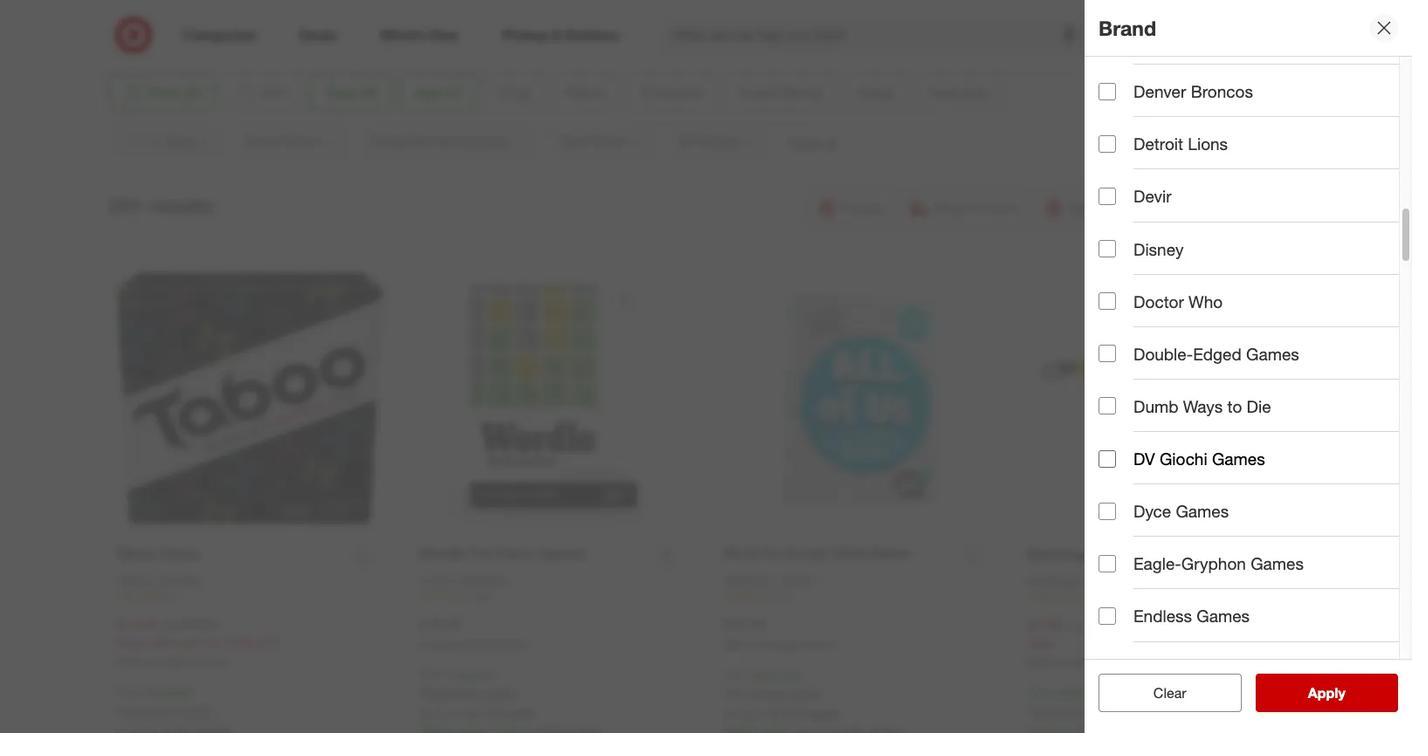Task type: vqa. For each thing, say whether or not it's contained in the screenshot.
the purchased within the $15.69 reg $19.89 Sale Ends today at 1:00pm PT When purchased online
yes



Task type: locate. For each thing, give the bounding box(es) containing it.
0 horizontal spatial at
[[207, 635, 218, 650]]

double-edged games
[[1133, 344, 1299, 364]]

14+
[[1125, 35, 1146, 50]]

purchased inside the $7.99 reg $15.99 sale when purchased online
[[1057, 657, 1107, 670]]

purchased down "$12.99" on the bottom right
[[753, 639, 803, 652]]

$7.99 reg $15.99 sale when purchased online
[[1027, 616, 1138, 670]]

in stock at  northgate
[[419, 707, 535, 721], [723, 707, 839, 721]]

exclusions apply. link down $18.59 when purchased online
[[423, 686, 518, 700]]

games right gryphon
[[1251, 554, 1304, 574]]

1 years from the left
[[436, 35, 465, 50]]

stock down the $12.99 when purchased online
[[736, 707, 766, 721]]

What can we help you find? suggestions appear below search field
[[662, 16, 1093, 54]]

detroit lions
[[1133, 134, 1228, 154]]

exclusions down the $7.99 reg $15.99 sale when purchased online on the bottom right
[[1031, 704, 1090, 719]]

241
[[109, 193, 142, 218]]

5–7 years
[[590, 35, 644, 50]]

shipping for 2
[[143, 685, 190, 700]]

at down $18.59 when purchased online
[[466, 707, 476, 721]]

0 horizontal spatial sale
[[115, 635, 139, 650]]

0 horizontal spatial stock
[[433, 707, 462, 721]]

free down $18.59
[[419, 667, 443, 682]]

years right "14+"
[[1150, 35, 1179, 50]]

0 horizontal spatial northgate
[[480, 707, 535, 721]]

purchased
[[449, 639, 499, 652], [753, 639, 803, 652], [145, 656, 195, 669], [1057, 657, 1107, 670]]

games
[[1246, 344, 1299, 364], [1212, 449, 1265, 469], [1176, 501, 1229, 522], [1251, 554, 1304, 574], [1197, 606, 1250, 627]]

shipping down the $12.99 when purchased online
[[751, 667, 797, 682]]

when down "$12.99" on the bottom right
[[723, 639, 750, 652]]

1 horizontal spatial reg
[[1064, 618, 1082, 633]]

dyce games
[[1133, 501, 1229, 522]]

in stock at  northgate down $18.59 when purchased online
[[419, 707, 535, 721]]

sale down $7.99 on the bottom
[[1027, 636, 1051, 651]]

1 stock from the left
[[433, 707, 462, 721]]

months
[[255, 35, 296, 50]]

reg inside the $7.99 reg $15.99 sale when purchased online
[[1064, 618, 1082, 633]]

double-
[[1133, 344, 1193, 364]]

northgate down $18.59 when purchased online
[[480, 707, 535, 721]]

free down the $7.99 reg $15.99 sale when purchased online on the bottom right
[[1027, 686, 1051, 701]]

stock
[[433, 707, 462, 721], [736, 707, 766, 721]]

reg for $15.69
[[161, 617, 178, 632]]

1 horizontal spatial free shipping * * exclusions apply.
[[419, 667, 518, 700]]

exclusions apply. link for 33
[[727, 686, 822, 700]]

$18.59
[[419, 615, 461, 633]]

1 horizontal spatial sale
[[1027, 636, 1051, 651]]

in
[[419, 707, 429, 721], [723, 707, 733, 721]]

2 stock from the left
[[736, 707, 766, 721]]

exclusions down the $12.99 when purchased online
[[727, 686, 786, 700]]

years for 11–13 years
[[978, 35, 1007, 50]]

years right 8–10
[[796, 35, 825, 50]]

shipping down the $7.99 reg $15.99 sale when purchased online on the bottom right
[[1055, 686, 1101, 701]]

online down the 127 link
[[502, 639, 530, 652]]

1 horizontal spatial in stock at  northgate
[[723, 707, 839, 721]]

Doctor Who checkbox
[[1099, 293, 1116, 310]]

online inside the $7.99 reg $15.99 sale when purchased online
[[1110, 657, 1138, 670]]

exclusions apply. link down ends
[[120, 703, 214, 718]]

who
[[1189, 291, 1223, 311]]

northgate down the $12.99 when purchased online
[[784, 707, 839, 721]]

exclusions apply. link down the $7.99 reg $15.99 sale when purchased online on the bottom right
[[1031, 704, 1126, 719]]

apply
[[1308, 685, 1345, 702]]

free
[[419, 667, 443, 682], [723, 667, 747, 682], [115, 685, 140, 700], [1027, 686, 1051, 701]]

1 horizontal spatial at
[[466, 707, 476, 721]]

sale inside the $7.99 reg $15.99 sale when purchased online
[[1027, 636, 1051, 651]]

1 in from the left
[[419, 707, 429, 721]]

games for gryphon
[[1251, 554, 1304, 574]]

Denver Broncos checkbox
[[1099, 83, 1116, 100]]

reg right $7.99 on the bottom
[[1064, 618, 1082, 633]]

2 in stock at  northgate from the left
[[723, 707, 839, 721]]

11–13 years link
[[884, 0, 1063, 52]]

1 in stock at  northgate from the left
[[419, 707, 535, 721]]

purchased down $18.59
[[449, 639, 499, 652]]

0–24 months
[[224, 35, 296, 50]]

503
[[1081, 591, 1099, 604]]

at
[[207, 635, 218, 650], [466, 707, 476, 721], [770, 707, 780, 721]]

games up die
[[1246, 344, 1299, 364]]

exclusions apply. link for 127
[[423, 686, 518, 700]]

online down today
[[198, 656, 226, 669]]

2 horizontal spatial free shipping * * exclusions apply.
[[723, 667, 822, 700]]

2–4
[[412, 35, 432, 50]]

clear button
[[1099, 674, 1241, 713]]

apply. for 2
[[181, 703, 214, 718]]

sale
[[115, 635, 139, 650], [1027, 636, 1051, 651]]

apply.
[[485, 686, 518, 700], [789, 686, 822, 700], [181, 703, 214, 718], [1093, 704, 1126, 719]]

33 link
[[723, 589, 992, 604]]

detroit
[[1133, 134, 1183, 154]]

Devir checkbox
[[1099, 188, 1116, 205]]

free shipping * * exclusions apply. down ends
[[115, 685, 214, 718]]

shipping for 503
[[1055, 686, 1101, 701]]

sale inside $15.69 reg $19.89 sale ends today at 1:00pm pt when purchased online
[[115, 635, 139, 650]]

online
[[502, 639, 530, 652], [806, 639, 834, 652], [198, 656, 226, 669], [1110, 657, 1138, 670]]

years right 5–7
[[614, 35, 644, 50]]

8–10 years
[[765, 35, 825, 50]]

1 northgate from the left
[[480, 707, 535, 721]]

4 years from the left
[[978, 35, 1007, 50]]

shipping inside free shipping * exclusions apply.
[[1055, 686, 1101, 701]]

broncos
[[1191, 81, 1253, 101]]

shipping
[[447, 667, 493, 682], [751, 667, 797, 682], [143, 685, 190, 700], [1055, 686, 1101, 701]]

stock for $18.59
[[433, 707, 462, 721]]

apply. down the $7.99 reg $15.99 sale when purchased online on the bottom right
[[1093, 704, 1126, 719]]

free inside free shipping * exclusions apply.
[[1027, 686, 1051, 701]]

games down to
[[1212, 449, 1265, 469]]

free shipping * * exclusions apply. down $18.59 when purchased online
[[419, 667, 518, 700]]

online down "$15.99"
[[1110, 657, 1138, 670]]

apply. down the $12.99 when purchased online
[[789, 686, 822, 700]]

0 horizontal spatial reg
[[161, 617, 178, 632]]

years for 8–10 years
[[796, 35, 825, 50]]

at down $19.89
[[207, 635, 218, 650]]

online inside $18.59 when purchased online
[[502, 639, 530, 652]]

2 in from the left
[[723, 707, 733, 721]]

purchased down ends
[[145, 656, 195, 669]]

3 years from the left
[[796, 35, 825, 50]]

reg up ends
[[161, 617, 178, 632]]

apply. down $18.59 when purchased online
[[485, 686, 518, 700]]

when down $15.69
[[115, 656, 142, 669]]

14+ years
[[1125, 35, 1179, 50]]

2 horizontal spatial at
[[770, 707, 780, 721]]

$15.69 reg $19.89 sale ends today at 1:00pm pt when purchased online
[[115, 615, 281, 669]]

years inside 'link'
[[436, 35, 465, 50]]

exclusions apply. link down the $12.99 when purchased online
[[727, 686, 822, 700]]

exclusions
[[423, 686, 482, 700], [727, 686, 786, 700], [120, 703, 178, 718], [1031, 704, 1090, 719]]

disney
[[1133, 239, 1184, 259]]

when inside $15.69 reg $19.89 sale ends today at 1:00pm pt when purchased online
[[115, 656, 142, 669]]

*
[[493, 667, 498, 682], [797, 667, 802, 682], [190, 685, 194, 700], [419, 686, 423, 700], [723, 686, 727, 700], [115, 703, 120, 718], [1027, 704, 1031, 719]]

online down 33 link
[[806, 639, 834, 652]]

brand dialog
[[1085, 0, 1412, 734]]

$12.99 when purchased online
[[723, 615, 834, 652]]

free down $15.69
[[115, 685, 140, 700]]

shipping down $18.59 when purchased online
[[447, 667, 493, 682]]

exclusions down $18.59 when purchased online
[[423, 686, 482, 700]]

years right 11–13
[[978, 35, 1007, 50]]

free shipping * * exclusions apply.
[[419, 667, 518, 700], [723, 667, 822, 700], [115, 685, 214, 718]]

northgate for $12.99
[[784, 707, 839, 721]]

years for 5–7 years
[[614, 35, 644, 50]]

at for $12.99
[[770, 707, 780, 721]]

1 horizontal spatial northgate
[[784, 707, 839, 721]]

doctor who
[[1133, 291, 1223, 311]]

$15.99
[[1086, 618, 1122, 633]]

northgate
[[480, 707, 535, 721], [784, 707, 839, 721]]

shipping down ends
[[143, 685, 190, 700]]

years right the 2–4 at the left
[[436, 35, 465, 50]]

5 years from the left
[[1150, 35, 1179, 50]]

when down $18.59
[[419, 639, 446, 652]]

search button
[[1081, 16, 1123, 58]]

purchased inside $15.69 reg $19.89 sale ends today at 1:00pm pt when purchased online
[[145, 656, 195, 669]]

1 horizontal spatial in
[[723, 707, 733, 721]]

11–13
[[940, 35, 975, 50]]

when
[[419, 639, 446, 652], [723, 639, 750, 652], [115, 656, 142, 669], [1027, 657, 1054, 670]]

doctor
[[1133, 291, 1184, 311]]

giochi
[[1160, 449, 1207, 469]]

when inside the $7.99 reg $15.99 sale when purchased online
[[1027, 657, 1054, 670]]

free down "$12.99" on the bottom right
[[723, 667, 747, 682]]

at down the $12.99 when purchased online
[[770, 707, 780, 721]]

reg inside $15.69 reg $19.89 sale ends today at 1:00pm pt when purchased online
[[161, 617, 178, 632]]

exclusions down ends
[[120, 703, 178, 718]]

pt
[[266, 635, 281, 650]]

free shipping * * exclusions apply. for $12.99
[[723, 667, 822, 700]]

free shipping * * exclusions apply. down the $12.99 when purchased online
[[723, 667, 822, 700]]

1 horizontal spatial stock
[[736, 707, 766, 721]]

games for edged
[[1246, 344, 1299, 364]]

in stock at  northgate down the $12.99 when purchased online
[[723, 707, 839, 721]]

when down $7.99 on the bottom
[[1027, 657, 1054, 670]]

503 link
[[1027, 590, 1297, 605]]

reg
[[161, 617, 178, 632], [1064, 618, 1082, 633]]

apply button
[[1255, 674, 1398, 713]]

sale down $15.69
[[115, 635, 139, 650]]

free for 2
[[115, 685, 140, 700]]

0 horizontal spatial in
[[419, 707, 429, 721]]

241 results
[[109, 193, 213, 218]]

0 horizontal spatial in stock at  northgate
[[419, 707, 535, 721]]

exclusions apply. link for 503
[[1031, 704, 1126, 719]]

exclusions for 33
[[727, 686, 786, 700]]

dv giochi games
[[1133, 449, 1265, 469]]

purchased up free shipping * exclusions apply.
[[1057, 657, 1107, 670]]

in stock at  northgate for $12.99
[[723, 707, 839, 721]]

eagle-
[[1133, 554, 1181, 574]]

years
[[436, 35, 465, 50], [614, 35, 644, 50], [796, 35, 825, 50], [978, 35, 1007, 50], [1150, 35, 1179, 50]]

apply. for 127
[[485, 686, 518, 700]]

127
[[473, 590, 491, 603]]

2 years from the left
[[614, 35, 644, 50]]

at inside $15.69 reg $19.89 sale ends today at 1:00pm pt when purchased online
[[207, 635, 218, 650]]

2 northgate from the left
[[784, 707, 839, 721]]

apply. down $15.69 reg $19.89 sale ends today at 1:00pm pt when purchased online
[[181, 703, 214, 718]]

years inside 'link'
[[614, 35, 644, 50]]

stock down $18.59 when purchased online
[[433, 707, 462, 721]]

exclusions apply. link
[[423, 686, 518, 700], [727, 686, 822, 700], [120, 703, 214, 718], [1031, 704, 1126, 719]]



Task type: describe. For each thing, give the bounding box(es) containing it.
2–4 years
[[412, 35, 465, 50]]

exclusions for 127
[[423, 686, 482, 700]]

sale for $7.99
[[1027, 636, 1051, 651]]

2–4 years link
[[349, 0, 528, 52]]

dumb ways to die
[[1133, 396, 1271, 416]]

when inside the $12.99 when purchased online
[[723, 639, 750, 652]]

Disney checkbox
[[1099, 240, 1116, 258]]

* inside free shipping * exclusions apply.
[[1027, 704, 1031, 719]]

lions
[[1188, 134, 1228, 154]]

2 link
[[115, 589, 384, 604]]

$19.89
[[182, 617, 218, 632]]

endless games
[[1133, 606, 1250, 627]]

evensen
[[1133, 659, 1197, 679]]

Double-Edged Games checkbox
[[1099, 345, 1116, 363]]

when inside $18.59 when purchased online
[[419, 639, 446, 652]]

reg for $7.99
[[1064, 618, 1082, 633]]

clear
[[1153, 685, 1186, 702]]

dyce
[[1133, 501, 1171, 522]]

DV Giochi Games checkbox
[[1099, 450, 1116, 468]]

creative
[[1201, 659, 1263, 679]]

$12.99
[[723, 615, 765, 633]]

shipping for 127
[[447, 667, 493, 682]]

free for 33
[[723, 667, 747, 682]]

years for 14+ years
[[1150, 35, 1179, 50]]

11–13 years
[[940, 35, 1007, 50]]

Dyce Games checkbox
[[1099, 503, 1116, 520]]

to
[[1227, 396, 1242, 416]]

apply. inside free shipping * exclusions apply.
[[1093, 704, 1126, 719]]

purchased inside the $12.99 when purchased online
[[753, 639, 803, 652]]

exclusions for 2
[[120, 703, 178, 718]]

8–10
[[765, 35, 793, 50]]

free for 503
[[1027, 686, 1051, 701]]

results
[[148, 193, 213, 218]]

Detroit Lions checkbox
[[1099, 135, 1116, 153]]

online inside the $12.99 when purchased online
[[806, 639, 834, 652]]

Dumb Ways to Die checkbox
[[1099, 398, 1116, 415]]

2
[[169, 590, 175, 603]]

devir
[[1133, 186, 1172, 206]]

33
[[777, 590, 789, 603]]

8–10 years link
[[706, 0, 884, 52]]

Endless Games checkbox
[[1099, 608, 1116, 625]]

today
[[173, 635, 204, 650]]

games right dyce
[[1176, 501, 1229, 522]]

at for $18.59
[[466, 707, 476, 721]]

127 link
[[419, 589, 688, 604]]

Eagle-Gryphon Games checkbox
[[1099, 555, 1116, 573]]

stock for $12.99
[[736, 707, 766, 721]]

in for $18.59
[[419, 707, 429, 721]]

0 horizontal spatial free shipping * * exclusions apply.
[[115, 685, 214, 718]]

free shipping * exclusions apply.
[[1027, 686, 1126, 719]]

denver broncos
[[1133, 81, 1253, 101]]

dumb
[[1133, 396, 1178, 416]]

$18.59 when purchased online
[[419, 615, 530, 652]]

games for giochi
[[1212, 449, 1265, 469]]

brand
[[1099, 15, 1156, 40]]

exclusions apply. link for 2
[[120, 703, 214, 718]]

apply. for 33
[[789, 686, 822, 700]]

free shipping * * exclusions apply. for $18.59
[[419, 667, 518, 700]]

dv
[[1133, 449, 1155, 469]]

5–7
[[590, 35, 611, 50]]

ends
[[143, 635, 170, 650]]

0–24
[[224, 35, 252, 50]]

purchased inside $18.59 when purchased online
[[449, 639, 499, 652]]

eagle-gryphon games
[[1133, 554, 1304, 574]]

sale for $15.69
[[115, 635, 139, 650]]

ways
[[1183, 396, 1223, 416]]

0–24 months link
[[171, 0, 349, 52]]

online inside $15.69 reg $19.89 sale ends today at 1:00pm pt when purchased online
[[198, 656, 226, 669]]

$15.69
[[115, 615, 157, 633]]

shipping for 33
[[751, 667, 797, 682]]

in for $12.99
[[723, 707, 733, 721]]

endless
[[1133, 606, 1192, 627]]

14+ years link
[[1063, 0, 1241, 52]]

years for 2–4 years
[[436, 35, 465, 50]]

edged
[[1193, 344, 1242, 364]]

5–7 years link
[[528, 0, 706, 52]]

exclusions inside free shipping * exclusions apply.
[[1031, 704, 1090, 719]]

die
[[1247, 396, 1271, 416]]

evensen creative
[[1133, 659, 1263, 679]]

gryphon
[[1181, 554, 1246, 574]]

free for 127
[[419, 667, 443, 682]]

in stock at  northgate for $18.59
[[419, 707, 535, 721]]

games down eagle-gryphon games
[[1197, 606, 1250, 627]]

denver
[[1133, 81, 1186, 101]]

search
[[1081, 28, 1123, 45]]

$7.99
[[1027, 616, 1061, 634]]

1:00pm
[[221, 635, 262, 650]]

northgate for $18.59
[[480, 707, 535, 721]]



